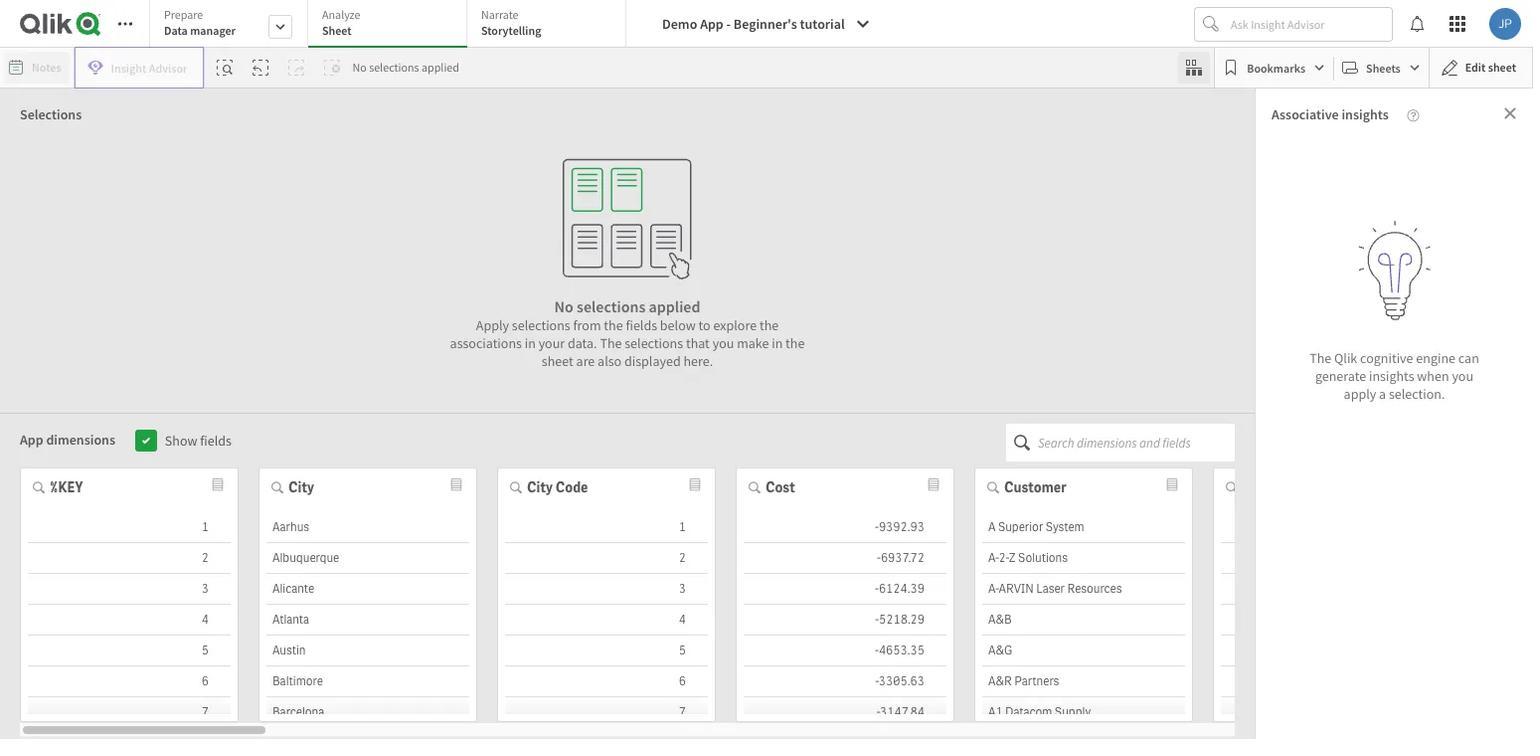 Task type: vqa. For each thing, say whether or not it's contained in the screenshot.
7 associated with %KEY
yes



Task type: describe. For each thing, give the bounding box(es) containing it.
- for -3147.84
[[877, 704, 880, 720]]

sheet inside button
[[1489, 60, 1517, 75]]

4 for %key
[[202, 612, 209, 628]]

that
[[686, 334, 710, 352]]

3147.84
[[880, 704, 925, 720]]

5 for city code
[[679, 643, 686, 658]]

generate
[[1316, 367, 1367, 385]]

fields inside 'no selections applied apply selections from the fields below to explore the associations in your data. the selections that you make in the sheet are also displayed here.'
[[626, 316, 658, 334]]

5218.29
[[879, 612, 925, 628]]

below
[[660, 316, 696, 334]]

code
[[556, 478, 588, 496]]

albuquerque
[[273, 550, 339, 566]]

%key
[[50, 478, 83, 496]]

city code
[[527, 478, 588, 496]]

-3147.84
[[877, 704, 925, 720]]

selections
[[20, 105, 82, 123]]

laser
[[1037, 581, 1065, 597]]

-3147.84 option
[[744, 697, 947, 728]]

list box for city
[[267, 512, 469, 739]]

7 for city code
[[679, 704, 686, 720]]

-4653.35 option
[[744, 636, 947, 666]]

no for no selections applied
[[353, 60, 367, 75]]

-6937.72
[[877, 550, 925, 566]]

analyze
[[322, 7, 361, 22]]

a1
[[989, 704, 1003, 720]]

-3305.63
[[876, 673, 925, 689]]

sheets button
[[1339, 52, 1425, 84]]

no selections applied
[[353, 60, 460, 75]]

app inside demo app - beginner's tutorial button
[[700, 15, 724, 33]]

associations
[[450, 334, 522, 352]]

2 for city code
[[679, 550, 686, 566]]

apply
[[1344, 385, 1377, 403]]

sheets
[[1367, 60, 1401, 75]]

list box for cost
[[744, 512, 947, 739]]

are
[[577, 352, 595, 370]]

make
[[737, 334, 769, 352]]

the inside the qlik cognitive engine can generate insights when you apply a selection.
[[1310, 349, 1332, 367]]

analyze sheet
[[322, 7, 361, 38]]

associative
[[1272, 105, 1339, 123]]

-3305.63 option
[[744, 666, 947, 697]]

narrate
[[481, 7, 519, 22]]

supply
[[1055, 704, 1091, 720]]

0 vertical spatial insights
[[1342, 105, 1389, 123]]

1 for %key
[[202, 519, 209, 535]]

- for -5218.29
[[876, 612, 879, 628]]

z
[[1009, 550, 1016, 566]]

- for -4653.35
[[875, 643, 879, 658]]

list box for %key
[[28, 512, 231, 739]]

2 option for %key
[[28, 543, 231, 574]]

2 horizontal spatial the
[[786, 334, 805, 352]]

3 for %key
[[202, 581, 209, 597]]

5 option for city code
[[505, 636, 708, 666]]

manager
[[190, 23, 236, 38]]

2 option for city code
[[505, 543, 708, 574]]

2-
[[999, 550, 1009, 566]]

solutions
[[1019, 550, 1068, 566]]

also
[[598, 352, 622, 370]]

applied for no selections applied apply selections from the fields below to explore the associations in your data. the selections that you make in the sheet are also displayed here.
[[649, 296, 701, 316]]

2 in from the left
[[772, 334, 783, 352]]

atlanta
[[273, 612, 309, 628]]

2 for %key
[[202, 550, 209, 566]]

no selections applied apply selections from the fields below to explore the associations in your data. the selections that you make in the sheet are also displayed here.
[[450, 296, 805, 370]]

the qlik cognitive engine can generate insights when you apply a selection.
[[1310, 349, 1480, 403]]

-9392.93
[[875, 519, 925, 535]]

you inside the qlik cognitive engine can generate insights when you apply a selection.
[[1453, 367, 1474, 385]]

edit sheet button
[[1429, 47, 1534, 89]]

5 for %key
[[202, 643, 209, 658]]

-5218.29
[[876, 612, 925, 628]]

4 for city code
[[679, 612, 686, 628]]

3305.63
[[879, 673, 925, 689]]

edit
[[1466, 60, 1486, 75]]

data
[[164, 23, 188, 38]]

resources
[[1068, 581, 1123, 597]]

sheet
[[322, 23, 352, 38]]

app dimension region
[[0, 414, 1432, 739]]

edit sheet
[[1466, 60, 1517, 75]]

7 option for city code
[[505, 697, 708, 728]]

1 for city code
[[679, 519, 686, 535]]

a1 datacom supply option
[[983, 697, 1186, 728]]

from
[[573, 316, 601, 334]]

a superior system
[[989, 519, 1085, 535]]

tutorial
[[800, 15, 845, 33]]

a-arvin laser resources option
[[983, 574, 1186, 605]]

customer
[[1005, 478, 1067, 496]]

albuquerque option
[[267, 543, 469, 574]]

a&g
[[989, 643, 1013, 658]]

apply
[[476, 316, 509, 334]]

a-arvin laser resources
[[989, 581, 1123, 597]]

applied for no selections applied
[[422, 60, 460, 75]]

a-2-z solutions option
[[983, 543, 1186, 574]]

here.
[[684, 352, 713, 370]]

atlanta option
[[267, 605, 469, 636]]

a- for 2-
[[989, 550, 999, 566]]

step back image
[[253, 60, 269, 76]]

-6124.39
[[875, 581, 925, 597]]

barcelona option
[[267, 697, 469, 728]]

aarhus
[[273, 519, 310, 535]]

no selections applied application
[[0, 0, 1534, 739]]

Ask Insight Advisor text field
[[1227, 8, 1393, 40]]



Task type: locate. For each thing, give the bounding box(es) containing it.
1 vertical spatial you
[[1453, 367, 1474, 385]]

fields
[[626, 316, 658, 334], [200, 432, 232, 450]]

prepare
[[164, 7, 203, 22]]

the left the qlik
[[1310, 349, 1332, 367]]

1 2 option from the left
[[28, 543, 231, 574]]

list box containing a superior system
[[983, 512, 1186, 739]]

4 list box from the left
[[744, 512, 947, 739]]

0 vertical spatial sheet
[[1489, 60, 1517, 75]]

- inside "option"
[[875, 581, 879, 597]]

1 option for city code
[[505, 512, 708, 543]]

2 list box from the left
[[267, 512, 469, 739]]

cost
[[766, 478, 796, 496]]

1 horizontal spatial 2
[[679, 550, 686, 566]]

1 7 option from the left
[[28, 697, 231, 728]]

2 1 from the left
[[679, 519, 686, 535]]

1 4 from the left
[[202, 612, 209, 628]]

1 city from the left
[[288, 478, 314, 496]]

alicante option
[[267, 574, 469, 605]]

1 vertical spatial a-
[[989, 581, 999, 597]]

0 vertical spatial a-
[[989, 550, 999, 566]]

list box for customer
[[983, 512, 1186, 739]]

tab list containing prepare
[[149, 0, 634, 50]]

1 5 option from the left
[[28, 636, 231, 666]]

superior
[[999, 519, 1044, 535]]

a
[[1380, 385, 1387, 403]]

1 horizontal spatial 6 option
[[505, 666, 708, 697]]

1 2 from the left
[[202, 550, 209, 566]]

you right that
[[713, 334, 734, 352]]

app
[[700, 15, 724, 33], [20, 431, 43, 449]]

you inside 'no selections applied apply selections from the fields below to explore the associations in your data. the selections that you make in the sheet are also displayed here.'
[[713, 334, 734, 352]]

fields right show
[[200, 432, 232, 450]]

1 horizontal spatial 5
[[679, 643, 686, 658]]

1 horizontal spatial 3 option
[[505, 574, 708, 605]]

3 option for %key
[[28, 574, 231, 605]]

6 option
[[28, 666, 231, 697], [505, 666, 708, 697]]

1 horizontal spatial 1 option
[[505, 512, 708, 543]]

the inside 'no selections applied apply selections from the fields below to explore the associations in your data. the selections that you make in the sheet are also displayed here.'
[[600, 334, 622, 352]]

- down -9392.93
[[877, 550, 881, 566]]

1 in from the left
[[525, 334, 536, 352]]

1 a- from the top
[[989, 550, 999, 566]]

1 6 from the left
[[202, 673, 209, 689]]

9392.93
[[879, 519, 925, 535]]

6 option for city code
[[505, 666, 708, 697]]

0 vertical spatial app
[[700, 15, 724, 33]]

1 horizontal spatial 7 option
[[505, 697, 708, 728]]

smart search image
[[217, 60, 233, 76]]

5 option
[[28, 636, 231, 666], [505, 636, 708, 666]]

1 vertical spatial app
[[20, 431, 43, 449]]

- left "beginner's"
[[727, 15, 731, 33]]

5
[[202, 643, 209, 658], [679, 643, 686, 658]]

1 1 from the left
[[202, 519, 209, 535]]

tab list inside the no selections applied application
[[149, 0, 634, 50]]

1 3 option from the left
[[28, 574, 231, 605]]

1 horizontal spatial no
[[555, 296, 574, 316]]

5 option for %key
[[28, 636, 231, 666]]

the right make
[[786, 334, 805, 352]]

0 horizontal spatial 6
[[202, 673, 209, 689]]

0 horizontal spatial 3
[[202, 581, 209, 597]]

1 horizontal spatial applied
[[649, 296, 701, 316]]

- inside option
[[876, 673, 879, 689]]

-9392.93 option
[[744, 512, 947, 543]]

the right 'from'
[[604, 316, 623, 334]]

in left the "your"
[[525, 334, 536, 352]]

6 option for %key
[[28, 666, 231, 697]]

0 horizontal spatial you
[[713, 334, 734, 352]]

2 5 from the left
[[679, 643, 686, 658]]

app right demo
[[700, 15, 724, 33]]

1 1 option from the left
[[28, 512, 231, 543]]

1 horizontal spatial city
[[527, 478, 553, 496]]

0 horizontal spatial 1 option
[[28, 512, 231, 543]]

2 3 from the left
[[679, 581, 686, 597]]

2 1 option from the left
[[505, 512, 708, 543]]

2 3 option from the left
[[505, 574, 708, 605]]

Search dimensions and fields text field
[[1038, 424, 1235, 462]]

show fields
[[165, 432, 232, 450]]

-5218.29 option
[[744, 605, 947, 636]]

0 horizontal spatial the
[[600, 334, 622, 352]]

list box containing -9392.93
[[744, 512, 947, 739]]

in right make
[[772, 334, 783, 352]]

1
[[202, 519, 209, 535], [679, 519, 686, 535]]

a- inside option
[[989, 550, 999, 566]]

- for -6124.39
[[875, 581, 879, 597]]

dimensions
[[46, 431, 115, 449]]

1 7 from the left
[[202, 704, 209, 720]]

selections
[[369, 60, 419, 75], [577, 296, 646, 316], [512, 316, 571, 334], [625, 334, 683, 352]]

6937.72
[[881, 550, 925, 566]]

the right explore
[[760, 316, 779, 334]]

2 4 option from the left
[[505, 605, 708, 636]]

6124.39
[[879, 581, 925, 597]]

james peterson image
[[1490, 8, 1522, 40]]

qlik
[[1335, 349, 1358, 367]]

- down "-3305.63" at right bottom
[[877, 704, 880, 720]]

0 horizontal spatial 6 option
[[28, 666, 231, 697]]

0 horizontal spatial app
[[20, 431, 43, 449]]

0 horizontal spatial 5 option
[[28, 636, 231, 666]]

no inside 'no selections applied apply selections from the fields below to explore the associations in your data. the selections that you make in the sheet are also displayed here.'
[[555, 296, 574, 316]]

4653.35
[[879, 643, 925, 658]]

6 for %key
[[202, 673, 209, 689]]

a&b
[[989, 612, 1012, 628]]

0 horizontal spatial applied
[[422, 60, 460, 75]]

2 2 from the left
[[679, 550, 686, 566]]

city for city code
[[527, 478, 553, 496]]

insights
[[1342, 105, 1389, 123], [1370, 367, 1415, 385]]

1 vertical spatial no
[[555, 296, 574, 316]]

no up the "your"
[[555, 296, 574, 316]]

city up "aarhus"
[[288, 478, 314, 496]]

6
[[202, 673, 209, 689], [679, 673, 686, 689]]

7 option
[[28, 697, 231, 728], [505, 697, 708, 728]]

austin
[[273, 643, 306, 658]]

bookmarks button
[[1220, 52, 1330, 84]]

2 7 from the left
[[679, 704, 686, 720]]

1 horizontal spatial the
[[1310, 349, 1332, 367]]

a-2-z solutions
[[989, 550, 1068, 566]]

0 vertical spatial no
[[353, 60, 367, 75]]

3 list box from the left
[[505, 512, 708, 739]]

3 for city code
[[679, 581, 686, 597]]

0 horizontal spatial 1
[[202, 519, 209, 535]]

when
[[1418, 367, 1450, 385]]

a&r partners
[[989, 673, 1060, 689]]

1 horizontal spatial app
[[700, 15, 724, 33]]

prepare data manager
[[164, 7, 236, 38]]

demo app - beginner's tutorial button
[[651, 8, 883, 40]]

0 horizontal spatial the
[[604, 316, 623, 334]]

-
[[727, 15, 731, 33], [875, 519, 879, 535], [877, 550, 881, 566], [875, 581, 879, 597], [876, 612, 879, 628], [875, 643, 879, 658], [876, 673, 879, 689], [877, 704, 880, 720]]

system
[[1046, 519, 1085, 535]]

- inside button
[[727, 15, 731, 33]]

sheet right edit
[[1489, 60, 1517, 75]]

6 list box from the left
[[1221, 512, 1424, 739]]

1 horizontal spatial you
[[1453, 367, 1474, 385]]

app left dimensions
[[20, 431, 43, 449]]

0 horizontal spatial in
[[525, 334, 536, 352]]

applied
[[422, 60, 460, 75], [649, 296, 701, 316]]

1 horizontal spatial 4 option
[[505, 605, 708, 636]]

0 horizontal spatial 2 option
[[28, 543, 231, 574]]

city left code
[[527, 478, 553, 496]]

- for -3305.63
[[876, 673, 879, 689]]

no down analyze sheet
[[353, 60, 367, 75]]

partners
[[1015, 673, 1060, 689]]

0 horizontal spatial 4
[[202, 612, 209, 628]]

demo app - beginner's tutorial
[[662, 15, 845, 33]]

a&b option
[[983, 605, 1186, 636]]

sheet left the are
[[542, 352, 574, 370]]

1 horizontal spatial 7
[[679, 704, 686, 720]]

2 a- from the top
[[989, 581, 999, 597]]

1 horizontal spatial 1
[[679, 519, 686, 535]]

0 horizontal spatial 2
[[202, 550, 209, 566]]

fields inside app dimension 'region'
[[200, 432, 232, 450]]

tab list
[[149, 0, 634, 50]]

a-
[[989, 550, 999, 566], [989, 581, 999, 597]]

1 vertical spatial insights
[[1370, 367, 1415, 385]]

-6937.72 option
[[744, 543, 947, 574]]

personal
[[48, 103, 100, 121]]

demo
[[662, 15, 698, 33]]

4 option for city code
[[505, 605, 708, 636]]

the right data.
[[600, 334, 622, 352]]

cognitive
[[1361, 349, 1414, 367]]

2 6 from the left
[[679, 673, 686, 689]]

the
[[604, 316, 623, 334], [760, 316, 779, 334], [786, 334, 805, 352]]

3 option
[[28, 574, 231, 605], [505, 574, 708, 605]]

0 horizontal spatial sheet
[[542, 352, 574, 370]]

0 horizontal spatial fields
[[200, 432, 232, 450]]

list box containing aarhus
[[267, 512, 469, 739]]

1 horizontal spatial 4
[[679, 612, 686, 628]]

2 2 option from the left
[[505, 543, 708, 574]]

2 option
[[28, 543, 231, 574], [505, 543, 708, 574]]

app inside app dimension 'region'
[[20, 431, 43, 449]]

associative insights
[[1272, 105, 1389, 123]]

1 option for %key
[[28, 512, 231, 543]]

show
[[165, 432, 197, 450]]

you
[[713, 334, 734, 352], [1453, 367, 1474, 385]]

can
[[1459, 349, 1480, 367]]

2 6 option from the left
[[505, 666, 708, 697]]

beginner's
[[734, 15, 797, 33]]

selection.
[[1390, 385, 1446, 403]]

storytelling
[[481, 23, 542, 38]]

1 horizontal spatial sheet
[[1489, 60, 1517, 75]]

3
[[202, 581, 209, 597], [679, 581, 686, 597]]

a1 datacom supply
[[989, 704, 1091, 720]]

-4653.35
[[875, 643, 925, 658]]

a&r
[[989, 673, 1013, 689]]

0 horizontal spatial 4 option
[[28, 605, 231, 636]]

2 option down "%key"
[[28, 543, 231, 574]]

- up -5218.29
[[875, 581, 879, 597]]

0 vertical spatial fields
[[626, 316, 658, 334]]

0 horizontal spatial 7 option
[[28, 697, 231, 728]]

insights inside the qlik cognitive engine can generate insights when you apply a selection.
[[1370, 367, 1415, 385]]

selection region
[[0, 89, 1275, 679]]

alicante
[[273, 581, 314, 597]]

data.
[[568, 334, 597, 352]]

4 option
[[28, 605, 231, 636], [505, 605, 708, 636]]

- up "-6937.72"
[[875, 519, 879, 535]]

1 vertical spatial fields
[[200, 432, 232, 450]]

no for no selections applied apply selections from the fields below to explore the associations in your data. the selections that you make in the sheet are also displayed here.
[[555, 296, 574, 316]]

1 4 option from the left
[[28, 605, 231, 636]]

4 option for %key
[[28, 605, 231, 636]]

- down -5218.29
[[875, 643, 879, 658]]

arvin
[[999, 581, 1034, 597]]

1 option down code
[[505, 512, 708, 543]]

1 3 from the left
[[202, 581, 209, 597]]

- down -4653.35
[[876, 673, 879, 689]]

baltimore
[[273, 673, 323, 689]]

- for -9392.93
[[875, 519, 879, 535]]

to
[[699, 316, 711, 334]]

you right when
[[1453, 367, 1474, 385]]

0 horizontal spatial 5
[[202, 643, 209, 658]]

2 city from the left
[[527, 478, 553, 496]]

a- for arvin
[[989, 581, 999, 597]]

-6124.39 option
[[744, 574, 947, 605]]

1 vertical spatial applied
[[649, 296, 701, 316]]

displayed
[[625, 352, 681, 370]]

1 horizontal spatial 2 option
[[505, 543, 708, 574]]

7 option for %key
[[28, 697, 231, 728]]

applied inside 'no selections applied apply selections from the fields below to explore the associations in your data. the selections that you make in the sheet are also displayed here.'
[[649, 296, 701, 316]]

bookmarks
[[1248, 60, 1306, 75]]

a
[[989, 519, 996, 535]]

1 horizontal spatial 3
[[679, 581, 686, 597]]

narrate storytelling
[[481, 7, 542, 38]]

city for city
[[288, 478, 314, 496]]

1 option
[[28, 512, 231, 543], [505, 512, 708, 543]]

personal button
[[8, 96, 148, 128]]

1 horizontal spatial the
[[760, 316, 779, 334]]

- down -6124.39
[[876, 612, 879, 628]]

a- inside option
[[989, 581, 999, 597]]

7 for %key
[[202, 704, 209, 720]]

0 horizontal spatial city
[[288, 478, 314, 496]]

1 5 from the left
[[202, 643, 209, 658]]

0 horizontal spatial 7
[[202, 704, 209, 720]]

2 7 option from the left
[[505, 697, 708, 728]]

0 vertical spatial you
[[713, 334, 734, 352]]

1 6 option from the left
[[28, 666, 231, 697]]

6 for city code
[[679, 673, 686, 689]]

1 horizontal spatial 5 option
[[505, 636, 708, 666]]

7
[[202, 704, 209, 720], [679, 704, 686, 720]]

your
[[539, 334, 565, 352]]

1 horizontal spatial fields
[[626, 316, 658, 334]]

barcelona
[[273, 704, 325, 720]]

0 horizontal spatial no
[[353, 60, 367, 75]]

a- up a&b
[[989, 581, 999, 597]]

city
[[288, 478, 314, 496], [527, 478, 553, 496]]

1 list box from the left
[[28, 512, 231, 739]]

2
[[202, 550, 209, 566], [679, 550, 686, 566]]

in
[[525, 334, 536, 352], [772, 334, 783, 352]]

3 option for city code
[[505, 574, 708, 605]]

1 horizontal spatial 6
[[679, 673, 686, 689]]

5 list box from the left
[[983, 512, 1186, 739]]

2 option down code
[[505, 543, 708, 574]]

1 horizontal spatial in
[[772, 334, 783, 352]]

a- left z
[[989, 550, 999, 566]]

list box for city code
[[505, 512, 708, 739]]

explore
[[714, 316, 757, 334]]

2 5 option from the left
[[505, 636, 708, 666]]

0 horizontal spatial 3 option
[[28, 574, 231, 605]]

fields left below
[[626, 316, 658, 334]]

list box
[[28, 512, 231, 739], [267, 512, 469, 739], [505, 512, 708, 739], [744, 512, 947, 739], [983, 512, 1186, 739], [1221, 512, 1424, 739]]

0 vertical spatial applied
[[422, 60, 460, 75]]

close selections tool image
[[1187, 60, 1203, 76]]

4
[[202, 612, 209, 628], [679, 612, 686, 628]]

sheet inside 'no selections applied apply selections from the fields below to explore the associations in your data. the selections that you make in the sheet are also displayed here.'
[[542, 352, 574, 370]]

app dimensions
[[20, 431, 115, 449]]

- for -6937.72
[[877, 550, 881, 566]]

datacom
[[1006, 704, 1053, 720]]

2 4 from the left
[[679, 612, 686, 628]]

1 option down "%key"
[[28, 512, 231, 543]]

1 vertical spatial sheet
[[542, 352, 574, 370]]

engine
[[1417, 349, 1456, 367]]



